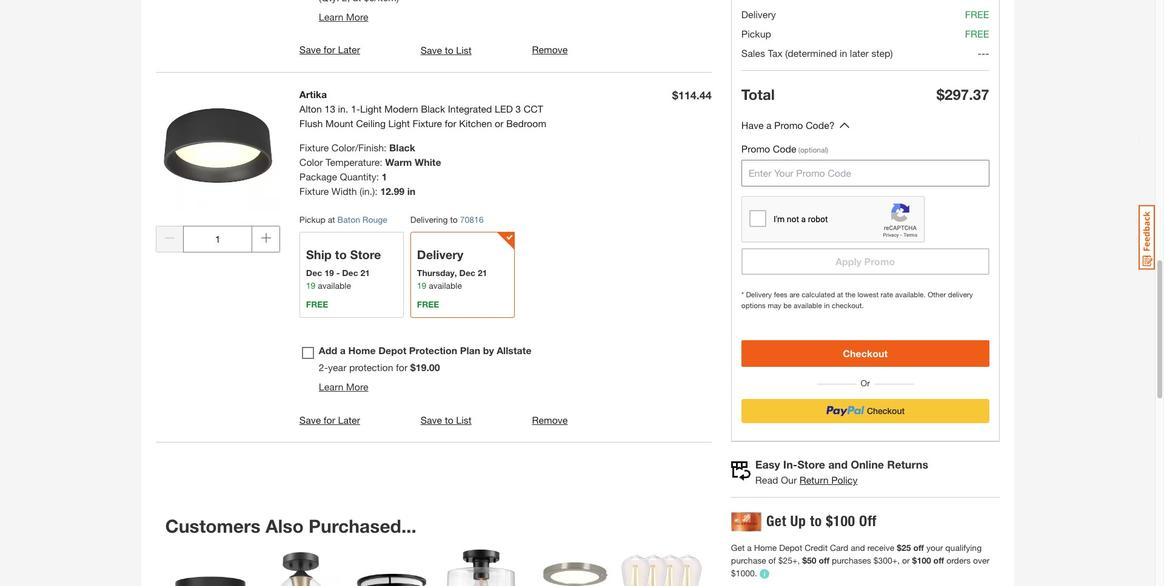 Task type: vqa. For each thing, say whether or not it's contained in the screenshot.
first List
yes



Task type: describe. For each thing, give the bounding box(es) containing it.
credit card icon image
[[731, 513, 761, 532]]

integrated
[[448, 103, 492, 114]]

kitchen
[[459, 117, 492, 129]]

2 dec from the left
[[342, 268, 358, 278]]

alton
[[299, 103, 322, 114]]

black inside artika alton 13 in. 1-light modern black integrated led 3 cct flush mount ceiling light fixture for kitchen or bedroom
[[421, 103, 445, 114]]

calculated
[[802, 290, 835, 299]]

later
[[850, 47, 869, 59]]

: up warm at the left top of page
[[384, 142, 387, 153]]

0 horizontal spatial at
[[328, 214, 335, 225]]

pickup for pickup at baton rouge
[[299, 214, 325, 225]]

checkout
[[843, 348, 888, 359]]

have a promo code?
[[741, 119, 835, 131]]

code
[[773, 143, 796, 154]]

total
[[741, 86, 775, 103]]

width
[[332, 185, 357, 197]]

purchase
[[731, 556, 766, 566]]

westbrook 8 in. 1-light matte black flush mount image
[[441, 548, 521, 587]]

2 horizontal spatial off
[[933, 556, 944, 566]]

protection
[[349, 362, 393, 374]]

save for later for 2nd remove button's save to list button
[[299, 414, 360, 426]]

the
[[845, 290, 855, 299]]

2 learn more from the top
[[319, 382, 368, 393]]

0 vertical spatial $100
[[826, 513, 855, 530]]

1
[[382, 171, 387, 182]]

pickup at baton rouge
[[299, 214, 387, 225]]

mount
[[325, 117, 353, 129]]

store for to
[[350, 248, 381, 262]]

bedroom
[[506, 117, 546, 129]]

1 vertical spatial or
[[902, 556, 910, 566]]

policy
[[831, 475, 858, 486]]

(in.)
[[360, 185, 375, 197]]

save down 2-
[[299, 414, 321, 426]]

purchases
[[832, 556, 871, 566]]

1 vertical spatial fixture
[[299, 142, 329, 153]]

1 vertical spatial $100
[[912, 556, 931, 566]]

orders
[[946, 556, 971, 566]]

promo code (optional)
[[741, 143, 828, 154]]

0 vertical spatial promo
[[774, 119, 803, 131]]

color
[[299, 156, 323, 168]]

19 inside the delivery thursday, dec 21 19 available
[[417, 281, 426, 291]]

pickup for pickup
[[741, 28, 771, 39]]

0 horizontal spatial light
[[360, 103, 382, 114]]

$300+,
[[873, 556, 900, 566]]

get for get a home depot credit card and receive $25 off
[[731, 543, 745, 553]]

0 vertical spatial in
[[840, 47, 847, 59]]

save for later button for second remove button from the bottom's save to list button
[[299, 43, 360, 57]]

remove for 2nd remove button
[[532, 414, 568, 426]]

credit
[[805, 543, 828, 553]]

ceiling
[[356, 117, 386, 129]]

a for get
[[747, 543, 752, 553]]

12.99
[[380, 185, 405, 197]]

*
[[741, 290, 744, 299]]

save up artika
[[299, 44, 321, 55]]

step)
[[871, 47, 893, 59]]

temperature
[[326, 156, 380, 168]]

a for add
[[340, 345, 346, 357]]

save to list for 2nd remove button's save to list button
[[421, 415, 472, 426]]

2 more from the top
[[346, 382, 368, 393]]

to inside ship to store dec 19 - dec 21 19 available
[[335, 248, 347, 262]]

add a home depot protection plan by allstate 2-year protection for $ 19.00
[[319, 345, 531, 374]]

black inside fixture color/finish : black color temperature : warm white package quantity : 1 fixture width (in.) : 12.99 in
[[389, 142, 415, 153]]

have a promo code? link
[[741, 118, 835, 133]]

2 remove button from the top
[[532, 413, 568, 428]]

available inside * delivery fees are calculated at the lowest rate available. other delivery options may be available in checkout.
[[794, 301, 822, 310]]

2-
[[319, 362, 328, 374]]

up
[[790, 513, 806, 530]]

for down 2-
[[324, 414, 335, 426]]

dec 21
[[459, 268, 487, 278]]

off
[[859, 513, 877, 530]]

modern
[[384, 103, 418, 114]]

and inside easy in-store and online returns read our return policy
[[828, 458, 848, 471]]

save to list button for 2nd remove button
[[421, 413, 472, 428]]

3
[[516, 103, 521, 114]]

add
[[319, 345, 337, 357]]

plan
[[460, 345, 480, 357]]

apply promo
[[835, 256, 895, 267]]

store for in-
[[797, 458, 825, 471]]

(determined
[[785, 47, 837, 59]]

70816 link
[[460, 214, 484, 226]]

$297.37
[[937, 86, 989, 103]]

cct
[[524, 103, 543, 114]]

for inside add a home depot protection plan by allstate 2-year protection for $ 19.00
[[396, 362, 408, 374]]

checkout.
[[832, 301, 864, 310]]

delivering
[[410, 214, 448, 225]]

flush
[[299, 117, 323, 129]]

apply promo button
[[741, 248, 989, 275]]

also
[[266, 516, 304, 538]]

1 dec from the left
[[306, 268, 322, 278]]

fees
[[774, 290, 787, 299]]

code?
[[806, 119, 835, 131]]

tax
[[768, 47, 782, 59]]

2 learn more button from the top
[[319, 379, 368, 394]]

lowest
[[857, 290, 879, 299]]

$114.44
[[672, 88, 712, 102]]

customers
[[165, 516, 261, 538]]

21
[[360, 268, 370, 278]]

2 vertical spatial fixture
[[299, 185, 329, 197]]

of
[[768, 556, 776, 566]]

: left '1' at the left top
[[376, 171, 379, 182]]

19.00
[[416, 362, 440, 374]]

in.
[[338, 103, 348, 114]]

allstate
[[497, 345, 531, 357]]

1 more from the top
[[346, 11, 368, 23]]

ship to store dec 19 - dec 21 19 available
[[306, 248, 381, 291]]

baton
[[337, 214, 360, 225]]

delivery for delivery thursday, dec 21 19 available
[[417, 248, 463, 262]]

lumo 8 in. 1-light modern brushed nickel integrated led flush mount ceiling light fixture for kitchen or bedroom image
[[531, 548, 611, 587]]

over
[[973, 556, 990, 566]]

1 learn more from the top
[[319, 11, 368, 23]]

$50 off purchases $300+, or $100 off
[[802, 556, 944, 566]]

1 learn from the top
[[319, 11, 343, 23]]

customers also purchased...
[[165, 516, 416, 538]]

0 horizontal spatial promo
[[741, 143, 770, 154]]

1 horizontal spatial and
[[851, 543, 865, 553]]

delivery inside * delivery fees are calculated at the lowest rate available. other delivery options may be available in checkout.
[[746, 290, 772, 299]]

return policy link
[[799, 475, 858, 486]]

are
[[789, 290, 800, 299]]

$50
[[802, 556, 816, 566]]

2 learn from the top
[[319, 382, 343, 393]]

delivery for delivery
[[741, 8, 776, 20]]

online
[[851, 458, 884, 471]]

apply
[[835, 256, 862, 267]]

- inside ship to store dec 19 - dec 21 19 available
[[336, 268, 340, 278]]



Task type: locate. For each thing, give the bounding box(es) containing it.
0 vertical spatial or
[[495, 117, 503, 129]]

19
[[324, 268, 334, 278], [306, 281, 315, 291], [417, 281, 426, 291]]

later up in.
[[338, 44, 360, 55]]

sales
[[741, 47, 765, 59]]

1 vertical spatial learn
[[319, 382, 343, 393]]

in-
[[783, 458, 797, 471]]

1 horizontal spatial get
[[766, 513, 786, 530]]

light down modern
[[388, 117, 410, 129]]

off down get a home depot credit card and receive $25 off
[[819, 556, 829, 566]]

off down your
[[933, 556, 944, 566]]

save to list button for second remove button from the bottom
[[421, 43, 472, 57]]

artika alton 13 in. 1-light modern black integrated led 3 cct flush mount ceiling light fixture for kitchen or bedroom
[[299, 88, 546, 129]]

1 vertical spatial remove button
[[532, 413, 568, 428]]

1 save to list from the top
[[421, 44, 472, 55]]

year
[[328, 362, 346, 374]]

$100
[[826, 513, 855, 530], [912, 556, 931, 566]]

delivery up the thursday,
[[417, 248, 463, 262]]

0 vertical spatial more
[[346, 11, 368, 23]]

rouge
[[362, 214, 387, 225]]

1 vertical spatial list
[[456, 415, 472, 426]]

flaxmere 12 in. matte black dimmable integrated led flush mount ceiling light with frosted white glass shade image
[[351, 548, 431, 587]]

light up ceiling
[[360, 103, 382, 114]]

1 horizontal spatial 19
[[324, 268, 334, 278]]

1 save for later button from the top
[[299, 43, 360, 57]]

free
[[965, 8, 989, 20], [965, 28, 989, 39], [306, 300, 328, 310], [417, 300, 439, 310]]

in left later
[[840, 47, 847, 59]]

1 horizontal spatial dec
[[342, 268, 358, 278]]

warm
[[385, 156, 412, 168]]

13
[[325, 103, 335, 114]]

home for add
[[348, 345, 376, 357]]

1 vertical spatial save to list
[[421, 415, 472, 426]]

package
[[299, 171, 337, 182]]

1 vertical spatial learn more
[[319, 382, 368, 393]]

a inside add a home depot protection plan by allstate 2-year protection for $ 19.00
[[340, 345, 346, 357]]

depot up the protection
[[378, 345, 406, 357]]

0 vertical spatial home
[[348, 345, 376, 357]]

1 horizontal spatial promo
[[774, 119, 803, 131]]

1 vertical spatial light
[[388, 117, 410, 129]]

1 remove button from the top
[[532, 43, 568, 57]]

or down $25
[[902, 556, 910, 566]]

: left 12.99
[[375, 185, 378, 197]]

available inside the delivery thursday, dec 21 19 available
[[429, 281, 462, 291]]

1 horizontal spatial depot
[[779, 543, 802, 553]]

receive
[[867, 543, 894, 553]]

harrow 1-light matte black semi-flush mount ceiling light with gold accent socket and clear glass shade image
[[260, 548, 341, 587]]

0 horizontal spatial home
[[348, 345, 376, 357]]

at left the
[[837, 290, 843, 299]]

later for second remove button from the bottom's save to list button
[[338, 44, 360, 55]]

1 horizontal spatial $100
[[912, 556, 931, 566]]

off
[[913, 543, 924, 553], [819, 556, 829, 566], [933, 556, 944, 566]]

depot for credit
[[779, 543, 802, 553]]

1 later from the top
[[338, 44, 360, 55]]

1 vertical spatial at
[[837, 290, 843, 299]]

1 vertical spatial learn more button
[[319, 379, 368, 394]]

0 horizontal spatial a
[[340, 345, 346, 357]]

1 vertical spatial store
[[797, 458, 825, 471]]

1 vertical spatial black
[[389, 142, 415, 153]]

2 list from the top
[[456, 415, 472, 426]]

have
[[741, 119, 764, 131]]

in inside * delivery fees are calculated at the lowest rate available. other delivery options may be available in checkout.
[[824, 301, 830, 310]]

get for get up to $100 off
[[766, 513, 786, 530]]

0 vertical spatial a
[[766, 119, 772, 131]]

2 save to list from the top
[[421, 415, 472, 426]]

1 horizontal spatial off
[[913, 543, 924, 553]]

save for later button for 2nd remove button's save to list button
[[299, 413, 360, 428]]

dec left 21
[[342, 268, 358, 278]]

for up artika
[[324, 44, 335, 55]]

color/finish
[[332, 142, 384, 153]]

or
[[856, 378, 875, 388]]

1 horizontal spatial or
[[902, 556, 910, 566]]

1 horizontal spatial a
[[747, 543, 752, 553]]

depot for protection
[[378, 345, 406, 357]]

: up '1' at the left top
[[380, 156, 382, 168]]

to inside delivering to 70816
[[450, 214, 458, 225]]

2 vertical spatial a
[[747, 543, 752, 553]]

and up purchases
[[851, 543, 865, 553]]

0 horizontal spatial depot
[[378, 345, 406, 357]]

in down calculated
[[824, 301, 830, 310]]

options
[[741, 301, 766, 310]]

2 vertical spatial promo
[[864, 256, 895, 267]]

promo right apply
[[864, 256, 895, 267]]

home up of
[[754, 543, 777, 553]]

$100 down your
[[912, 556, 931, 566]]

or down led
[[495, 117, 503, 129]]

available down the ship
[[318, 281, 351, 291]]

promo up promo code (optional)
[[774, 119, 803, 131]]

0 vertical spatial learn more
[[319, 11, 368, 23]]

1 vertical spatial save for later button
[[299, 413, 360, 428]]

0 horizontal spatial available
[[318, 281, 351, 291]]

0 vertical spatial save for later
[[299, 44, 360, 55]]

1 vertical spatial promo
[[741, 143, 770, 154]]

1 vertical spatial save for later
[[299, 414, 360, 426]]

1 vertical spatial more
[[346, 382, 368, 393]]

a right add
[[340, 345, 346, 357]]

$100 up card
[[826, 513, 855, 530]]

a right have
[[766, 119, 772, 131]]

* delivery fees are calculated at the lowest rate available. other delivery options may be available in checkout.
[[741, 290, 973, 310]]

0 vertical spatial save for later button
[[299, 43, 360, 57]]

home
[[348, 345, 376, 357], [754, 543, 777, 553]]

pickup up sales
[[741, 28, 771, 39]]

save for later up artika
[[299, 44, 360, 55]]

0 horizontal spatial 19
[[306, 281, 315, 291]]

by
[[483, 345, 494, 357]]

2 vertical spatial delivery
[[746, 290, 772, 299]]

decrement image
[[165, 234, 174, 243]]

thursday,
[[417, 268, 457, 278]]

save up artika alton 13 in. 1-light modern black integrated led 3 cct flush mount ceiling light fixture for kitchen or bedroom
[[421, 44, 442, 55]]

at inside * delivery fees are calculated at the lowest rate available. other delivery options may be available in checkout.
[[837, 290, 843, 299]]

your qualifying purchase of $25+,
[[731, 543, 982, 566]]

later down 'year'
[[338, 414, 360, 426]]

read
[[755, 475, 778, 486]]

fixture down package
[[299, 185, 329, 197]]

led
[[495, 103, 513, 114]]

product image
[[156, 87, 280, 211]]

black right modern
[[421, 103, 445, 114]]

1 vertical spatial a
[[340, 345, 346, 357]]

$
[[410, 362, 416, 374]]

0 vertical spatial store
[[350, 248, 381, 262]]

2 save for later from the top
[[299, 414, 360, 426]]

60-watt equivalent st19 dimmable straight filament clear glass e26 vintage edison led light bulb, soft white (4-pack) image
[[621, 548, 702, 587]]

1 vertical spatial get
[[731, 543, 745, 553]]

protection
[[409, 345, 457, 357]]

1 vertical spatial and
[[851, 543, 865, 553]]

1 vertical spatial depot
[[779, 543, 802, 553]]

save for later button up artika
[[299, 43, 360, 57]]

Enter Your Promo Code text field
[[741, 160, 989, 187]]

fixture inside artika alton 13 in. 1-light modern black integrated led 3 cct flush mount ceiling light fixture for kitchen or bedroom
[[413, 117, 442, 129]]

home for get
[[754, 543, 777, 553]]

---
[[978, 47, 989, 59]]

0 horizontal spatial in
[[407, 185, 415, 197]]

0 horizontal spatial black
[[389, 142, 415, 153]]

depot up $25+, at right bottom
[[779, 543, 802, 553]]

in
[[840, 47, 847, 59], [407, 185, 415, 197], [824, 301, 830, 310]]

2 horizontal spatial 19
[[417, 281, 426, 291]]

and
[[828, 458, 848, 471], [851, 543, 865, 553]]

$25+,
[[778, 556, 800, 566]]

learn more
[[319, 11, 368, 23], [319, 382, 368, 393]]

1 vertical spatial pickup
[[299, 214, 325, 225]]

0 vertical spatial list
[[456, 44, 472, 55]]

0 vertical spatial light
[[360, 103, 382, 114]]

0 vertical spatial pickup
[[741, 28, 771, 39]]

0 vertical spatial learn
[[319, 11, 343, 23]]

0 vertical spatial later
[[338, 44, 360, 55]]

a for have
[[766, 119, 772, 131]]

available down calculated
[[794, 301, 822, 310]]

1 vertical spatial save to list button
[[421, 413, 472, 428]]

0 horizontal spatial $100
[[826, 513, 855, 530]]

for down integrated
[[445, 117, 456, 129]]

available.
[[895, 290, 926, 299]]

depot
[[378, 345, 406, 357], [779, 543, 802, 553]]

black up warm at the left top of page
[[389, 142, 415, 153]]

available down the thursday,
[[429, 281, 462, 291]]

and up policy
[[828, 458, 848, 471]]

remove button
[[532, 43, 568, 57], [532, 413, 568, 428]]

0 vertical spatial and
[[828, 458, 848, 471]]

get up purchase
[[731, 543, 745, 553]]

orders over $1000.
[[731, 556, 990, 579]]

2 horizontal spatial promo
[[864, 256, 895, 267]]

save down 19.00
[[421, 415, 442, 426]]

delivery up sales
[[741, 8, 776, 20]]

get a home depot credit card and receive $25 off
[[731, 543, 924, 553]]

save to list
[[421, 44, 472, 55], [421, 415, 472, 426]]

get up to $100 off
[[766, 513, 877, 530]]

black
[[421, 103, 445, 114], [389, 142, 415, 153]]

fixture up color
[[299, 142, 329, 153]]

sales tax (determined in later step)
[[741, 47, 893, 59]]

available inside ship to store dec 19 - dec 21 19 available
[[318, 281, 351, 291]]

delivery inside the delivery thursday, dec 21 19 available
[[417, 248, 463, 262]]

store up 21
[[350, 248, 381, 262]]

1 horizontal spatial at
[[837, 290, 843, 299]]

return
[[799, 475, 829, 486]]

1 vertical spatial later
[[338, 414, 360, 426]]

0 horizontal spatial dec
[[306, 268, 322, 278]]

1 vertical spatial delivery
[[417, 248, 463, 262]]

70816
[[460, 215, 484, 225]]

qualifying
[[945, 543, 982, 553]]

1 horizontal spatial store
[[797, 458, 825, 471]]

home inside add a home depot protection plan by allstate 2-year protection for $ 19.00
[[348, 345, 376, 357]]

home up the protection
[[348, 345, 376, 357]]

2 remove from the top
[[532, 414, 568, 426]]

get
[[766, 513, 786, 530], [731, 543, 745, 553]]

fixture color/finish : black color temperature : warm white package quantity : 1 fixture width (in.) : 12.99 in
[[299, 142, 441, 197]]

2 horizontal spatial available
[[794, 301, 822, 310]]

(optional)
[[798, 145, 828, 154]]

your
[[926, 543, 943, 553]]

0 vertical spatial depot
[[378, 345, 406, 357]]

0 vertical spatial save to list button
[[421, 43, 472, 57]]

1 save to list button from the top
[[421, 43, 472, 57]]

get left up
[[766, 513, 786, 530]]

0 vertical spatial remove button
[[532, 43, 568, 57]]

store inside ship to store dec 19 - dec 21 19 available
[[350, 248, 381, 262]]

off right $25
[[913, 543, 924, 553]]

pickup
[[741, 28, 771, 39], [299, 214, 325, 225]]

light
[[360, 103, 382, 114], [388, 117, 410, 129]]

2 horizontal spatial in
[[840, 47, 847, 59]]

1 vertical spatial home
[[754, 543, 777, 553]]

0 vertical spatial fixture
[[413, 117, 442, 129]]

0 horizontal spatial pickup
[[299, 214, 325, 225]]

store inside easy in-store and online returns read our return policy
[[797, 458, 825, 471]]

learn
[[319, 11, 343, 23], [319, 382, 343, 393]]

for left $
[[396, 362, 408, 374]]

1 list from the top
[[456, 44, 472, 55]]

be
[[783, 301, 792, 310]]

1 learn more button from the top
[[319, 9, 368, 23]]

0 horizontal spatial off
[[819, 556, 829, 566]]

0 vertical spatial remove
[[532, 44, 568, 55]]

a up purchase
[[747, 543, 752, 553]]

later for 2nd remove button's save to list button
[[338, 414, 360, 426]]

2 save to list button from the top
[[421, 413, 472, 428]]

dec down the ship
[[306, 268, 322, 278]]

pickup up the ship
[[299, 214, 325, 225]]

calloway 15 in. matte black selectable led flush mount image
[[170, 548, 251, 587]]

save
[[299, 44, 321, 55], [421, 44, 442, 55], [299, 414, 321, 426], [421, 415, 442, 426]]

1 horizontal spatial in
[[824, 301, 830, 310]]

fixture down modern
[[413, 117, 442, 129]]

2 later from the top
[[338, 414, 360, 426]]

1 save for later from the top
[[299, 44, 360, 55]]

depot inside add a home depot protection plan by allstate 2-year protection for $ 19.00
[[378, 345, 406, 357]]

promo
[[774, 119, 803, 131], [741, 143, 770, 154], [864, 256, 895, 267]]

promo down have
[[741, 143, 770, 154]]

2 vertical spatial in
[[824, 301, 830, 310]]

1 horizontal spatial pickup
[[741, 28, 771, 39]]

for inside artika alton 13 in. 1-light modern black integrated led 3 cct flush mount ceiling light fixture for kitchen or bedroom
[[445, 117, 456, 129]]

0 horizontal spatial and
[[828, 458, 848, 471]]

2 horizontal spatial a
[[766, 119, 772, 131]]

later
[[338, 44, 360, 55], [338, 414, 360, 426]]

-
[[978, 47, 982, 59], [982, 47, 985, 59], [985, 47, 989, 59], [336, 268, 340, 278]]

delivery
[[948, 290, 973, 299]]

0 vertical spatial at
[[328, 214, 335, 225]]

ship
[[306, 248, 332, 262]]

or inside artika alton 13 in. 1-light modern black integrated led 3 cct flush mount ceiling light fixture for kitchen or bedroom
[[495, 117, 503, 129]]

remove for second remove button from the bottom
[[532, 44, 568, 55]]

easy in-store and online returns read our return policy
[[755, 458, 928, 486]]

1 horizontal spatial home
[[754, 543, 777, 553]]

credit offer details image
[[759, 570, 769, 580]]

2 save for later button from the top
[[299, 413, 360, 428]]

at left baton
[[328, 214, 335, 225]]

0 vertical spatial learn more button
[[319, 9, 368, 23]]

learn more button
[[319, 9, 368, 23], [319, 379, 368, 394]]

in inside fixture color/finish : black color temperature : warm white package quantity : 1 fixture width (in.) : 12.99 in
[[407, 185, 415, 197]]

$25
[[897, 543, 911, 553]]

0 vertical spatial delivery
[[741, 8, 776, 20]]

0 vertical spatial get
[[766, 513, 786, 530]]

for
[[324, 44, 335, 55], [445, 117, 456, 129], [396, 362, 408, 374], [324, 414, 335, 426]]

baton rouge button
[[337, 214, 387, 225]]

1 vertical spatial remove
[[532, 414, 568, 426]]

checkout button
[[741, 341, 989, 367]]

save to list for second remove button from the bottom's save to list button
[[421, 44, 472, 55]]

0 horizontal spatial or
[[495, 117, 503, 129]]

may
[[768, 301, 781, 310]]

feedback link image
[[1139, 205, 1155, 270]]

save for later button down 2-
[[299, 413, 360, 428]]

save for later for second remove button from the bottom's save to list button
[[299, 44, 360, 55]]

0 horizontal spatial get
[[731, 543, 745, 553]]

increment image
[[261, 234, 271, 243]]

1 horizontal spatial available
[[429, 281, 462, 291]]

1 horizontal spatial light
[[388, 117, 410, 129]]

delivery up options
[[746, 290, 772, 299]]

1 horizontal spatial black
[[421, 103, 445, 114]]

$1000.
[[731, 568, 757, 579]]

0 horizontal spatial store
[[350, 248, 381, 262]]

1 vertical spatial in
[[407, 185, 415, 197]]

0 vertical spatial black
[[421, 103, 445, 114]]

store up return
[[797, 458, 825, 471]]

available
[[318, 281, 351, 291], [429, 281, 462, 291], [794, 301, 822, 310]]

in right 12.99
[[407, 185, 415, 197]]

1 remove from the top
[[532, 44, 568, 55]]

promo inside button
[[864, 256, 895, 267]]

save for later button
[[299, 43, 360, 57], [299, 413, 360, 428]]

white
[[415, 156, 441, 168]]

save for later down 2-
[[299, 414, 360, 426]]

purchased...
[[309, 516, 416, 538]]

None text field
[[183, 226, 252, 253]]



